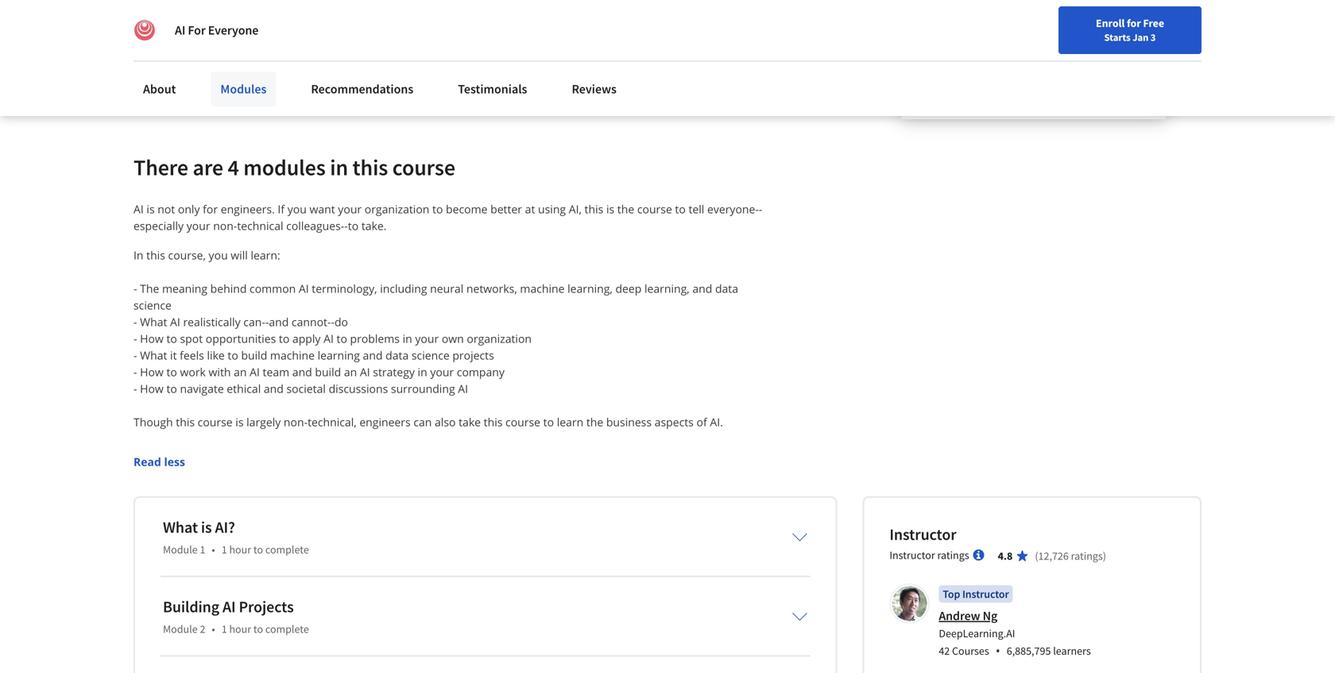 Task type: describe. For each thing, give the bounding box(es) containing it.
1 learning, from the left
[[568, 281, 613, 296]]

and inside add this credential to your linkedin profile, resume, or cv share it on social media and in your performance review
[[290, 55, 310, 71]]

andrew ng link
[[939, 608, 998, 624]]

company
[[457, 365, 505, 380]]

this right 'in'
[[146, 248, 165, 263]]

cannot-
[[292, 315, 331, 330]]

to right the like
[[228, 348, 238, 363]]

2 learning, from the left
[[645, 281, 690, 296]]

less
[[164, 455, 185, 470]]

to down do
[[337, 331, 347, 346]]

ai inside ai is not only for engineers. if you want your organization to become better at using ai, this is the course to tell everyone-- especially your non-technical colleagues--to take.
[[134, 202, 144, 217]]

tell
[[689, 202, 705, 217]]

career
[[1177, 18, 1207, 33]]

learning
[[318, 348, 360, 363]]

jan
[[1133, 31, 1149, 44]]

1 horizontal spatial build
[[315, 365, 341, 380]]

can-
[[243, 315, 265, 330]]

what inside 'what is ai? module 1 • 1 hour to complete'
[[163, 518, 198, 538]]

surrounding
[[391, 381, 455, 396]]

6,885,795
[[1007, 644, 1051, 658]]

ai for everyone
[[175, 22, 259, 38]]

course,
[[168, 248, 206, 263]]

is right ai,
[[607, 202, 615, 217]]

for
[[188, 22, 206, 38]]

• inside top instructor andrew ng deeplearning.ai 42 courses • 6,885,795 learners
[[996, 643, 1001, 660]]

to inside 'what is ai? module 1 • 1 hour to complete'
[[254, 543, 263, 557]]

share
[[161, 55, 191, 71]]

ai right common
[[299, 281, 309, 296]]

colleagues-
[[286, 218, 344, 233]]

it inside add this credential to your linkedin profile, resume, or cv share it on social media and in your performance review
[[194, 55, 201, 71]]

largely
[[247, 415, 281, 430]]

this inside ai is not only for engineers. if you want your organization to become better at using ai, this is the course to tell everyone-- especially your non-technical colleagues--to take.
[[585, 202, 604, 217]]

projects
[[239, 597, 294, 617]]

the inside in this course, you will learn: - the meaning behind common ai terminology, including neural networks, machine learning, deep learning, and data science - what ai realistically can--and cannot--do - how to spot opportunities to apply ai to problems in your own organization - what it feels like to build machine learning and data science projects - how to work with an ai team and build an ai strategy in your company - how to navigate ethical and societal discussions surrounding ai though this course is largely non-technical, engineers can also take this course to learn the business aspects of ai.
[[587, 415, 604, 430]]

credential
[[206, 36, 260, 51]]

with
[[209, 365, 231, 380]]

building ai projects module 2 • 1 hour to complete
[[163, 597, 309, 637]]

or
[[437, 36, 449, 51]]

deeplearning.ai image
[[134, 19, 156, 41]]

you inside in this course, you will learn: - the meaning behind common ai terminology, including neural networks, machine learning, deep learning, and data science - what ai realistically can--and cannot--do - how to spot opportunities to apply ai to problems in your own organization - what it feels like to build machine learning and data science projects - how to work with an ai team and build an ai strategy in your company - how to navigate ethical and societal discussions surrounding ai though this course is largely non-technical, engineers can also take this course to learn the business aspects of ai.
[[209, 248, 228, 263]]

complete for building ai projects
[[265, 622, 309, 637]]

3 how from the top
[[140, 381, 164, 396]]

4
[[228, 154, 239, 181]]

12,726
[[1039, 549, 1069, 563]]

for inside enroll for free starts jan 3
[[1127, 16, 1141, 30]]

and up societal
[[292, 365, 312, 380]]

is inside in this course, you will learn: - the meaning behind common ai terminology, including neural networks, machine learning, deep learning, and data science - what ai realistically can--and cannot--do - how to spot opportunities to apply ai to problems in your own organization - what it feels like to build machine learning and data science projects - how to work with an ai team and build an ai strategy in your company - how to navigate ethical and societal discussions surrounding ai though this course is largely non-technical, engineers can also take this course to learn the business aspects of ai.
[[236, 415, 244, 430]]

become
[[446, 202, 488, 217]]

ai.
[[710, 415, 723, 430]]

business
[[606, 415, 652, 430]]

hour for projects
[[229, 622, 251, 637]]

meaning
[[162, 281, 208, 296]]

1 horizontal spatial machine
[[520, 281, 565, 296]]

instructor for instructor
[[890, 525, 957, 545]]

social
[[220, 55, 251, 71]]

review
[[423, 55, 458, 71]]

testimonials link
[[449, 72, 537, 107]]

find your new career link
[[1100, 16, 1215, 36]]

in this course, you will learn: - the meaning behind common ai terminology, including neural networks, machine learning, deep learning, and data science - what ai realistically can--and cannot--do - how to spot opportunities to apply ai to problems in your own organization - what it feels like to build machine learning and data science projects - how to work with an ai team and build an ai strategy in your company - how to navigate ethical and societal discussions surrounding ai though this course is largely non-technical, engineers can also take this course to learn the business aspects of ai.
[[134, 248, 741, 430]]

testimonials
[[458, 81, 527, 97]]

find
[[1108, 18, 1128, 33]]

strategy
[[373, 365, 415, 380]]

(
[[1035, 549, 1039, 563]]

including
[[380, 281, 427, 296]]

top instructor andrew ng deeplearning.ai 42 courses • 6,885,795 learners
[[939, 587, 1091, 660]]

realistically
[[183, 315, 241, 330]]

4.8
[[998, 549, 1013, 563]]

especially
[[134, 218, 184, 233]]

2
[[200, 622, 205, 637]]

like
[[207, 348, 225, 363]]

3
[[1151, 31, 1156, 44]]

recommendations link
[[302, 72, 423, 107]]

ai left for
[[175, 22, 185, 38]]

to left 'tell'
[[675, 202, 686, 217]]

in
[[134, 248, 143, 263]]

ai is not only for engineers. if you want your organization to become better at using ai, this is the course to tell everyone-- especially your non-technical colleagues--to take.
[[134, 202, 763, 233]]

hour for ai?
[[229, 543, 251, 557]]

engineers.
[[221, 202, 275, 217]]

modules link
[[211, 72, 276, 107]]

about link
[[134, 72, 186, 107]]

what is ai? module 1 • 1 hour to complete
[[163, 518, 309, 557]]

reviews link
[[562, 72, 626, 107]]

in right problems
[[403, 331, 412, 346]]

1 vertical spatial science
[[412, 348, 450, 363]]

take.
[[362, 218, 387, 233]]

the inside ai is not only for engineers. if you want your organization to become better at using ai, this is the course to tell everyone-- especially your non-technical colleagues--to take.
[[618, 202, 635, 217]]

everyone
[[208, 22, 259, 38]]

find your new career
[[1108, 18, 1207, 33]]

ethical
[[227, 381, 261, 396]]

will
[[231, 248, 248, 263]]

it inside in this course, you will learn: - the meaning behind common ai terminology, including neural networks, machine learning, deep learning, and data science - what ai realistically can--and cannot--do - how to spot opportunities to apply ai to problems in your own organization - what it feels like to build machine learning and data science projects - how to work with an ai team and build an ai strategy in your company - how to navigate ethical and societal discussions surrounding ai though this course is largely non-technical, engineers can also take this course to learn the business aspects of ai.
[[170, 348, 177, 363]]

behind
[[210, 281, 247, 296]]

common
[[250, 281, 296, 296]]

technical
[[237, 218, 283, 233]]

1 how from the top
[[140, 331, 164, 346]]

1 up building
[[200, 543, 205, 557]]

ai up the discussions
[[360, 365, 370, 380]]

ai?
[[215, 518, 235, 538]]

are
[[193, 154, 223, 181]]

opportunities
[[206, 331, 276, 346]]

this inside add this credential to your linkedin profile, resume, or cv share it on social media and in your performance review
[[184, 36, 204, 51]]

non- inside in this course, you will learn: - the meaning behind common ai terminology, including neural networks, machine learning, deep learning, and data science - what ai realistically can--and cannot--do - how to spot opportunities to apply ai to problems in your own organization - what it feels like to build machine learning and data science projects - how to work with an ai team and build an ai strategy in your company - how to navigate ethical and societal discussions surrounding ai though this course is largely non-technical, engineers can also take this course to learn the business aspects of ai.
[[284, 415, 308, 430]]

course down navigate
[[198, 415, 233, 430]]

to inside building ai projects module 2 • 1 hour to complete
[[254, 622, 263, 637]]

also
[[435, 415, 456, 430]]

courses
[[952, 644, 990, 658]]

technical,
[[308, 415, 357, 430]]

of
[[697, 415, 707, 430]]

is left not
[[147, 202, 155, 217]]

cv
[[451, 36, 465, 51]]

can
[[414, 415, 432, 430]]

the
[[140, 281, 159, 296]]

everyone-
[[708, 202, 759, 217]]

enroll
[[1096, 16, 1125, 30]]

read less
[[134, 455, 185, 470]]

learn
[[557, 415, 584, 430]]

• for ai
[[212, 622, 215, 637]]

complete for what is ai?
[[265, 543, 309, 557]]



Task type: locate. For each thing, give the bounding box(es) containing it.
1 vertical spatial for
[[203, 202, 218, 217]]

2 an from the left
[[344, 365, 357, 380]]

0 horizontal spatial learning,
[[568, 281, 613, 296]]

• right 2
[[212, 622, 215, 637]]

1 for is
[[222, 543, 227, 557]]

organization up projects at bottom
[[467, 331, 532, 346]]

0 horizontal spatial build
[[241, 348, 267, 363]]

to up "projects"
[[254, 543, 263, 557]]

module for building ai projects
[[163, 622, 198, 637]]

1 vertical spatial build
[[315, 365, 341, 380]]

1 horizontal spatial science
[[412, 348, 450, 363]]

hour inside building ai projects module 2 • 1 hour to complete
[[229, 622, 251, 637]]

is left largely
[[236, 415, 244, 430]]

you
[[288, 202, 307, 217], [209, 248, 228, 263]]

resume,
[[392, 36, 435, 51]]

module left 2
[[163, 622, 198, 637]]

learning, right deep
[[645, 281, 690, 296]]

in up want
[[330, 154, 348, 181]]

1 vertical spatial what
[[140, 348, 167, 363]]

aspects
[[655, 415, 694, 430]]

top
[[943, 587, 961, 602]]

andrew
[[939, 608, 981, 624]]

science down the
[[134, 298, 172, 313]]

feels
[[180, 348, 204, 363]]

0 vertical spatial what
[[140, 315, 167, 330]]

2 vertical spatial how
[[140, 381, 164, 396]]

ai,
[[569, 202, 582, 217]]

andrew ng image
[[892, 586, 927, 621]]

performance
[[352, 55, 420, 71]]

0 horizontal spatial for
[[203, 202, 218, 217]]

• inside building ai projects module 2 • 1 hour to complete
[[212, 622, 215, 637]]

0 vertical spatial module
[[163, 543, 198, 557]]

the right learn
[[587, 415, 604, 430]]

instructor ratings
[[890, 548, 970, 563]]

navigate
[[180, 381, 224, 396]]

0 horizontal spatial organization
[[365, 202, 430, 217]]

1 horizontal spatial the
[[618, 202, 635, 217]]

1 down ai?
[[222, 543, 227, 557]]

build
[[241, 348, 267, 363], [315, 365, 341, 380]]

1 inside building ai projects module 2 • 1 hour to complete
[[222, 622, 227, 637]]

how up though
[[140, 381, 164, 396]]

0 horizontal spatial an
[[234, 365, 247, 380]]

1 horizontal spatial learning,
[[645, 281, 690, 296]]

for up jan
[[1127, 16, 1141, 30]]

• inside 'what is ai? module 1 • 1 hour to complete'
[[212, 543, 215, 557]]

instructor up ng
[[963, 587, 1009, 602]]

1 vertical spatial non-
[[284, 415, 308, 430]]

complete up "projects"
[[265, 543, 309, 557]]

module for what is ai?
[[163, 543, 198, 557]]

1 vertical spatial •
[[212, 622, 215, 637]]

team
[[263, 365, 290, 380]]

42
[[939, 644, 950, 658]]

ai up learning
[[324, 331, 334, 346]]

and down team
[[264, 381, 284, 396]]

0 vertical spatial build
[[241, 348, 267, 363]]

linkedin
[[303, 36, 349, 51]]

in up "surrounding"
[[418, 365, 427, 380]]

to left spot
[[167, 331, 177, 346]]

learning, left deep
[[568, 281, 613, 296]]

None search field
[[227, 10, 608, 42]]

how left spot
[[140, 331, 164, 346]]

instructor for instructor ratings
[[890, 548, 935, 563]]

non- right largely
[[284, 415, 308, 430]]

organization inside ai is not only for engineers. if you want your organization to become better at using ai, this is the course to tell everyone-- especially your non-technical colleagues--to take.
[[365, 202, 430, 217]]

read less button
[[134, 454, 185, 470]]

0 vertical spatial you
[[288, 202, 307, 217]]

it left feels
[[170, 348, 177, 363]]

1 complete from the top
[[265, 543, 309, 557]]

it
[[194, 55, 201, 71], [170, 348, 177, 363]]

free
[[1143, 16, 1165, 30]]

to left learn
[[543, 415, 554, 430]]

complete inside 'what is ai? module 1 • 1 hour to complete'
[[265, 543, 309, 557]]

build down opportunities
[[241, 348, 267, 363]]

this right though
[[176, 415, 195, 430]]

reviews
[[572, 81, 617, 97]]

learners
[[1054, 644, 1091, 658]]

machine right networks,
[[520, 281, 565, 296]]

add
[[161, 36, 182, 51]]

and right deep
[[693, 281, 713, 296]]

0 horizontal spatial ratings
[[938, 548, 970, 563]]

complete down "projects"
[[265, 622, 309, 637]]

to left apply
[[279, 331, 290, 346]]

0 horizontal spatial it
[[170, 348, 177, 363]]

course inside ai is not only for engineers. if you want your organization to become better at using ai, this is the course to tell everyone-- especially your non-technical colleagues--to take.
[[637, 202, 672, 217]]

on
[[204, 55, 218, 71]]

and down problems
[[363, 348, 383, 363]]

to inside add this credential to your linkedin profile, resume, or cv share it on social media and in your performance review
[[263, 36, 274, 51]]

1 vertical spatial module
[[163, 622, 198, 637]]

1 horizontal spatial it
[[194, 55, 201, 71]]

what down the
[[140, 315, 167, 330]]

learning,
[[568, 281, 613, 296], [645, 281, 690, 296]]

about
[[143, 81, 176, 97]]

1 vertical spatial hour
[[229, 622, 251, 637]]

1 vertical spatial organization
[[467, 331, 532, 346]]

learn:
[[251, 248, 280, 263]]

ai up especially
[[134, 202, 144, 217]]

1 vertical spatial the
[[587, 415, 604, 430]]

an up the discussions
[[344, 365, 357, 380]]

course left learn
[[506, 415, 541, 430]]

problems
[[350, 331, 400, 346]]

discussions
[[329, 381, 388, 396]]

this up the take.
[[353, 154, 388, 181]]

in inside add this credential to your linkedin profile, resume, or cv share it on social media and in your performance review
[[313, 55, 323, 71]]

you inside ai is not only for engineers. if you want your organization to become better at using ai, this is the course to tell everyone-- especially your non-technical colleagues--to take.
[[288, 202, 307, 217]]

to down "projects"
[[254, 622, 263, 637]]

module inside 'what is ai? module 1 • 1 hour to complete'
[[163, 543, 198, 557]]

instructor up andrew ng "icon"
[[890, 548, 935, 563]]

2 how from the top
[[140, 365, 164, 380]]

hour
[[229, 543, 251, 557], [229, 622, 251, 637]]

organization
[[365, 202, 430, 217], [467, 331, 532, 346]]

hour inside 'what is ai? module 1 • 1 hour to complete'
[[229, 543, 251, 557]]

0 horizontal spatial data
[[386, 348, 409, 363]]

0 horizontal spatial machine
[[270, 348, 315, 363]]

and right can-
[[269, 315, 289, 330]]

0 horizontal spatial science
[[134, 298, 172, 313]]

it left on
[[194, 55, 201, 71]]

ai up spot
[[170, 315, 180, 330]]

new
[[1154, 18, 1174, 33]]

1 right 2
[[222, 622, 227, 637]]

1 vertical spatial it
[[170, 348, 177, 363]]

0 vertical spatial organization
[[365, 202, 430, 217]]

in
[[313, 55, 323, 71], [330, 154, 348, 181], [403, 331, 412, 346], [418, 365, 427, 380]]

0 vertical spatial it
[[194, 55, 201, 71]]

science down own
[[412, 348, 450, 363]]

to up media
[[263, 36, 274, 51]]

2 vertical spatial what
[[163, 518, 198, 538]]

ratings up top
[[938, 548, 970, 563]]

1 horizontal spatial an
[[344, 365, 357, 380]]

machine
[[520, 281, 565, 296], [270, 348, 315, 363]]

you left will
[[209, 248, 228, 263]]

ratings right the 12,726
[[1071, 549, 1103, 563]]

0 horizontal spatial non-
[[213, 218, 237, 233]]

0 vertical spatial for
[[1127, 16, 1141, 30]]

spot
[[180, 331, 203, 346]]

ai
[[175, 22, 185, 38], [134, 202, 144, 217], [299, 281, 309, 296], [170, 315, 180, 330], [324, 331, 334, 346], [250, 365, 260, 380], [360, 365, 370, 380], [458, 381, 468, 396], [223, 597, 236, 617]]

what left feels
[[140, 348, 167, 363]]

what
[[140, 315, 167, 330], [140, 348, 167, 363], [163, 518, 198, 538]]

course left 'tell'
[[637, 202, 672, 217]]

engineers
[[360, 415, 411, 430]]

0 horizontal spatial the
[[587, 415, 604, 430]]

2 vertical spatial •
[[996, 643, 1001, 660]]

• for is
[[212, 543, 215, 557]]

you right if
[[288, 202, 307, 217]]

not
[[158, 202, 175, 217]]

this right ai,
[[585, 202, 604, 217]]

to left work
[[167, 365, 177, 380]]

how
[[140, 331, 164, 346], [140, 365, 164, 380], [140, 381, 164, 396]]

deeplearning.ai
[[939, 627, 1016, 641]]

complete inside building ai projects module 2 • 1 hour to complete
[[265, 622, 309, 637]]

1 vertical spatial data
[[386, 348, 409, 363]]

0 vertical spatial data
[[715, 281, 739, 296]]

ai inside building ai projects module 2 • 1 hour to complete
[[223, 597, 236, 617]]

starts
[[1105, 31, 1131, 44]]

1 horizontal spatial for
[[1127, 16, 1141, 30]]

this right add
[[184, 36, 204, 51]]

•
[[212, 543, 215, 557], [212, 622, 215, 637], [996, 643, 1001, 660]]

hour down ai?
[[229, 543, 251, 557]]

own
[[442, 331, 464, 346]]

apply
[[292, 331, 321, 346]]

0 vertical spatial how
[[140, 331, 164, 346]]

0 horizontal spatial you
[[209, 248, 228, 263]]

for inside ai is not only for engineers. if you want your organization to become better at using ai, this is the course to tell everyone-- especially your non-technical colleagues--to take.
[[203, 202, 218, 217]]

• down ai?
[[212, 543, 215, 557]]

if
[[278, 202, 285, 217]]

1
[[200, 543, 205, 557], [222, 543, 227, 557], [222, 622, 227, 637]]

machine down apply
[[270, 348, 315, 363]]

1 horizontal spatial ratings
[[1071, 549, 1103, 563]]

media
[[254, 55, 287, 71]]

1 vertical spatial instructor
[[890, 548, 935, 563]]

instructor inside top instructor andrew ng deeplearning.ai 42 courses • 6,885,795 learners
[[963, 587, 1009, 602]]

how left work
[[140, 365, 164, 380]]

enroll for free starts jan 3
[[1096, 16, 1165, 44]]

in down linkedin
[[313, 55, 323, 71]]

2 vertical spatial instructor
[[963, 587, 1009, 602]]

do
[[335, 315, 348, 330]]

• down deeplearning.ai
[[996, 643, 1001, 660]]

modules
[[243, 154, 326, 181]]

the right ai,
[[618, 202, 635, 217]]

0 vertical spatial the
[[618, 202, 635, 217]]

1 horizontal spatial you
[[288, 202, 307, 217]]

coursera career certificate image
[[901, 0, 1166, 119]]

to left the take.
[[348, 218, 359, 233]]

hour down "projects"
[[229, 622, 251, 637]]

ai left "projects"
[[223, 597, 236, 617]]

organization up the take.
[[365, 202, 430, 217]]

course up ai is not only for engineers. if you want your organization to become better at using ai, this is the course to tell everyone-- especially your non-technical colleagues--to take.
[[393, 154, 455, 181]]

1 vertical spatial you
[[209, 248, 228, 263]]

organization inside in this course, you will learn: - the meaning behind common ai terminology, including neural networks, machine learning, deep learning, and data science - what ai realistically can--and cannot--do - how to spot opportunities to apply ai to problems in your own organization - what it feels like to build machine learning and data science projects - how to work with an ai team and build an ai strategy in your company - how to navigate ethical and societal discussions surrounding ai though this course is largely non-technical, engineers can also take this course to learn the business aspects of ai.
[[467, 331, 532, 346]]

1 hour from the top
[[229, 543, 251, 557]]

module inside building ai projects module 2 • 1 hour to complete
[[163, 622, 198, 637]]

your
[[1130, 18, 1151, 33], [276, 36, 300, 51], [325, 55, 349, 71], [338, 202, 362, 217], [187, 218, 210, 233], [415, 331, 439, 346], [430, 365, 454, 380]]

0 vertical spatial •
[[212, 543, 215, 557]]

ai up ethical on the bottom left of page
[[250, 365, 260, 380]]

modules
[[221, 81, 267, 97]]

data
[[715, 281, 739, 296], [386, 348, 409, 363]]

ai down 'company'
[[458, 381, 468, 396]]

an up ethical on the bottom left of page
[[234, 365, 247, 380]]

instructor up instructor ratings at the bottom right
[[890, 525, 957, 545]]

1 for ai
[[222, 622, 227, 637]]

societal
[[287, 381, 326, 396]]

1 horizontal spatial non-
[[284, 415, 308, 430]]

1 vertical spatial complete
[[265, 622, 309, 637]]

neural
[[430, 281, 464, 296]]

science
[[134, 298, 172, 313], [412, 348, 450, 363]]

0 vertical spatial machine
[[520, 281, 565, 296]]

1 vertical spatial how
[[140, 365, 164, 380]]

to left become at the top left of page
[[432, 202, 443, 217]]

for right only
[[203, 202, 218, 217]]

1 module from the top
[[163, 543, 198, 557]]

1 vertical spatial machine
[[270, 348, 315, 363]]

1 horizontal spatial organization
[[467, 331, 532, 346]]

1 horizontal spatial data
[[715, 281, 739, 296]]

this right 'take'
[[484, 415, 503, 430]]

want
[[310, 202, 335, 217]]

1 an from the left
[[234, 365, 247, 380]]

is inside 'what is ai? module 1 • 1 hour to complete'
[[201, 518, 212, 538]]

is
[[147, 202, 155, 217], [607, 202, 615, 217], [236, 415, 244, 430], [201, 518, 212, 538]]

2 hour from the top
[[229, 622, 251, 637]]

what left ai?
[[163, 518, 198, 538]]

2 complete from the top
[[265, 622, 309, 637]]

build down learning
[[315, 365, 341, 380]]

0 vertical spatial instructor
[[890, 525, 957, 545]]

0 vertical spatial complete
[[265, 543, 309, 557]]

0 vertical spatial science
[[134, 298, 172, 313]]

module up building
[[163, 543, 198, 557]]

to left navigate
[[167, 381, 177, 396]]

2 module from the top
[[163, 622, 198, 637]]

)
[[1103, 549, 1107, 563]]

and right media
[[290, 55, 310, 71]]

this
[[184, 36, 204, 51], [353, 154, 388, 181], [585, 202, 604, 217], [146, 248, 165, 263], [176, 415, 195, 430], [484, 415, 503, 430]]

0 vertical spatial non-
[[213, 218, 237, 233]]

for
[[1127, 16, 1141, 30], [203, 202, 218, 217]]

networks,
[[467, 281, 517, 296]]

0 vertical spatial hour
[[229, 543, 251, 557]]

non- inside ai is not only for engineers. if you want your organization to become better at using ai, this is the course to tell everyone-- especially your non-technical colleagues--to take.
[[213, 218, 237, 233]]

course
[[393, 154, 455, 181], [637, 202, 672, 217], [198, 415, 233, 430], [506, 415, 541, 430]]

projects
[[453, 348, 494, 363]]

complete
[[265, 543, 309, 557], [265, 622, 309, 637]]

read
[[134, 455, 161, 470]]

recommendations
[[311, 81, 414, 97]]

is left ai?
[[201, 518, 212, 538]]

non- down engineers.
[[213, 218, 237, 233]]



Task type: vqa. For each thing, say whether or not it's contained in the screenshot.
Module related to Building AI Projects
yes



